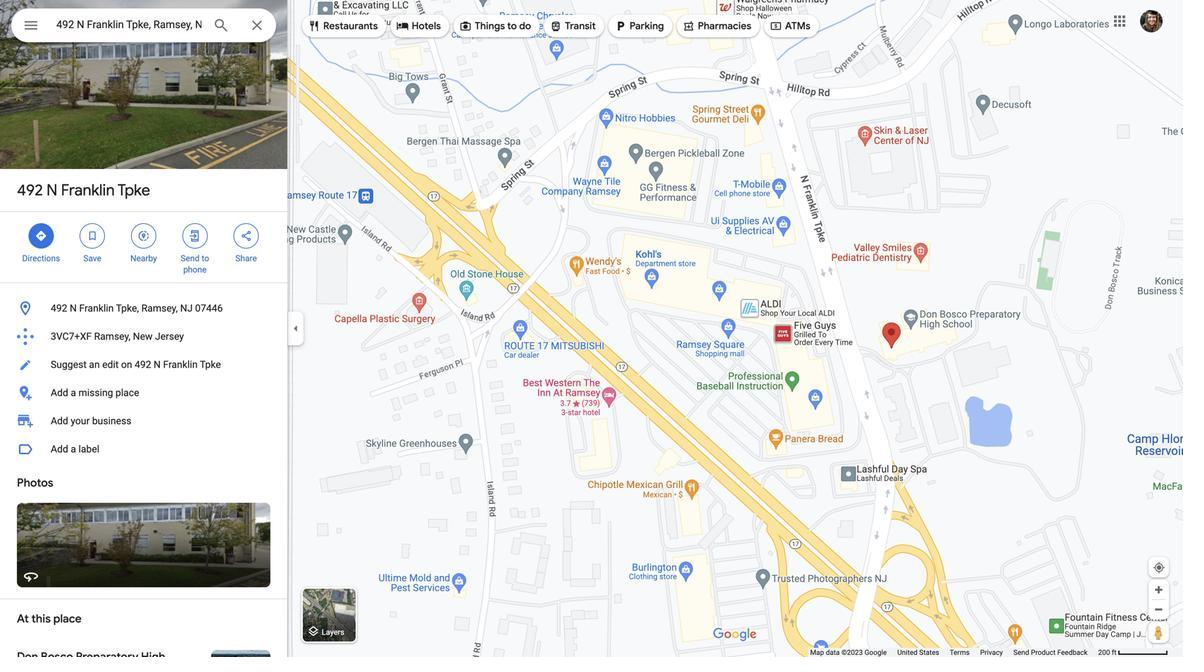 Task type: locate. For each thing, give the bounding box(es) containing it.
ft
[[1112, 649, 1117, 657]]

footer
[[811, 648, 1099, 657]]

2 vertical spatial franklin
[[163, 359, 198, 371]]

1 vertical spatial n
[[70, 303, 77, 314]]

franklin for tpke
[[61, 180, 115, 200]]

send for send product feedback
[[1014, 649, 1030, 657]]

to left do
[[508, 20, 517, 32]]

 search field
[[11, 8, 276, 45]]

nj
[[180, 303, 193, 314]]

none field inside 492 n franklin tpke, ramsey, nj 07446 field
[[56, 16, 202, 33]]

send product feedback button
[[1014, 648, 1088, 657]]


[[86, 228, 99, 244]]

0 horizontal spatial tpke
[[118, 180, 150, 200]]

map
[[811, 649, 825, 657]]

1 vertical spatial 492
[[51, 303, 67, 314]]

0 vertical spatial tpke
[[118, 180, 150, 200]]

 pharmacies
[[683, 18, 752, 34]]

0 vertical spatial place
[[116, 387, 139, 399]]

1 horizontal spatial 492
[[51, 303, 67, 314]]

an
[[89, 359, 100, 371]]

data
[[826, 649, 840, 657]]

492 up 3vc7+xf
[[51, 303, 67, 314]]

a
[[71, 387, 76, 399], [71, 444, 76, 455]]

add left your at the bottom left of page
[[51, 415, 68, 427]]

0 horizontal spatial place
[[53, 612, 82, 626]]

do
[[519, 20, 531, 32]]

a left the label at the left
[[71, 444, 76, 455]]

492 up the  at the left top
[[17, 180, 43, 200]]

place right this at the bottom
[[53, 612, 82, 626]]

492 inside button
[[135, 359, 151, 371]]

hotels
[[412, 20, 441, 32]]

3vc7+xf
[[51, 331, 92, 342]]

1 vertical spatial a
[[71, 444, 76, 455]]

0 vertical spatial add
[[51, 387, 68, 399]]

©2023
[[842, 649, 863, 657]]

send inside button
[[1014, 649, 1030, 657]]

0 horizontal spatial 492
[[17, 180, 43, 200]]

place
[[116, 387, 139, 399], [53, 612, 82, 626]]

n for 492 n franklin tpke, ramsey, nj 07446
[[70, 303, 77, 314]]

a for missing
[[71, 387, 76, 399]]

n up 3vc7+xf
[[70, 303, 77, 314]]

 restaurants
[[308, 18, 378, 34]]

add down suggest
[[51, 387, 68, 399]]

 parking
[[615, 18, 664, 34]]

google maps element
[[0, 0, 1184, 657]]

add left the label at the left
[[51, 444, 68, 455]]

show your location image
[[1154, 562, 1166, 574]]

1 horizontal spatial tpke
[[200, 359, 221, 371]]

google account: giulia masi  
(giulia.masi@adept.ai) image
[[1141, 10, 1163, 33]]

things
[[475, 20, 505, 32]]

tpke
[[118, 180, 150, 200], [200, 359, 221, 371]]

0 vertical spatial ramsey,
[[141, 303, 178, 314]]

tpke inside suggest an edit on 492 n franklin tpke button
[[200, 359, 221, 371]]

0 vertical spatial 492
[[17, 180, 43, 200]]

 transit
[[550, 18, 596, 34]]

footer containing map data ©2023 google
[[811, 648, 1099, 657]]

1 vertical spatial ramsey,
[[94, 331, 131, 342]]

492 inside button
[[51, 303, 67, 314]]

492 right on
[[135, 359, 151, 371]]

share
[[236, 254, 257, 264]]

at this place
[[17, 612, 82, 626]]

tpke,
[[116, 303, 139, 314]]

07446
[[195, 303, 223, 314]]

1 add from the top
[[51, 387, 68, 399]]

privacy
[[981, 649, 1004, 657]]

franklin
[[61, 180, 115, 200], [79, 303, 114, 314], [163, 359, 198, 371]]

None field
[[56, 16, 202, 33]]

franklin left tpke,
[[79, 303, 114, 314]]

add your business
[[51, 415, 131, 427]]

ramsey, up edit
[[94, 331, 131, 342]]

send up phone
[[181, 254, 200, 264]]

map data ©2023 google
[[811, 649, 887, 657]]

to
[[508, 20, 517, 32], [202, 254, 209, 264]]

1 vertical spatial to
[[202, 254, 209, 264]]

n up the  at the left top
[[46, 180, 57, 200]]


[[460, 18, 472, 34]]

to up phone
[[202, 254, 209, 264]]

a left missing
[[71, 387, 76, 399]]

492 for 492 n franklin tpke
[[17, 180, 43, 200]]

 things to do
[[460, 18, 531, 34]]

add a label button
[[0, 435, 287, 464]]

franklin down jersey
[[163, 359, 198, 371]]

add a label
[[51, 444, 99, 455]]

 button
[[11, 8, 51, 45]]

add for add a label
[[51, 444, 68, 455]]

0 vertical spatial to
[[508, 20, 517, 32]]

 hotels
[[396, 18, 441, 34]]

1 horizontal spatial to
[[508, 20, 517, 32]]

n
[[46, 180, 57, 200], [70, 303, 77, 314], [154, 359, 161, 371]]

add your business link
[[0, 407, 287, 435]]

1 vertical spatial add
[[51, 415, 68, 427]]

492 n franklin tpke, ramsey, nj 07446
[[51, 303, 223, 314]]

footer inside google maps element
[[811, 648, 1099, 657]]

3vc7+xf ramsey, new jersey
[[51, 331, 184, 342]]


[[23, 15, 39, 36]]

1 vertical spatial tpke
[[200, 359, 221, 371]]

1 horizontal spatial place
[[116, 387, 139, 399]]

transit
[[565, 20, 596, 32]]

n inside button
[[70, 303, 77, 314]]

this
[[31, 612, 51, 626]]

send for send to phone
[[181, 254, 200, 264]]

1 vertical spatial send
[[1014, 649, 1030, 657]]

0 horizontal spatial send
[[181, 254, 200, 264]]

tpke down 07446
[[200, 359, 221, 371]]

jersey
[[155, 331, 184, 342]]

2 horizontal spatial n
[[154, 359, 161, 371]]

0 vertical spatial a
[[71, 387, 76, 399]]

franklin inside button
[[163, 359, 198, 371]]

2 vertical spatial n
[[154, 359, 161, 371]]

parking
[[630, 20, 664, 32]]

2 a from the top
[[71, 444, 76, 455]]

your
[[71, 415, 90, 427]]

0 vertical spatial franklin
[[61, 180, 115, 200]]

0 vertical spatial send
[[181, 254, 200, 264]]

business
[[92, 415, 131, 427]]

0 horizontal spatial to
[[202, 254, 209, 264]]

1 horizontal spatial n
[[70, 303, 77, 314]]

2 horizontal spatial 492
[[135, 359, 151, 371]]

ramsey, left nj
[[141, 303, 178, 314]]

suggest
[[51, 359, 87, 371]]

2 add from the top
[[51, 415, 68, 427]]


[[683, 18, 695, 34]]

492
[[17, 180, 43, 200], [51, 303, 67, 314], [135, 359, 151, 371]]

franklin up 
[[61, 180, 115, 200]]

send left product
[[1014, 649, 1030, 657]]

send inside send to phone
[[181, 254, 200, 264]]

franklin inside button
[[79, 303, 114, 314]]

add a missing place button
[[0, 379, 287, 407]]

edit
[[102, 359, 119, 371]]

0 vertical spatial n
[[46, 180, 57, 200]]

1 vertical spatial franklin
[[79, 303, 114, 314]]

show street view coverage image
[[1149, 622, 1170, 643]]

1 horizontal spatial send
[[1014, 649, 1030, 657]]

add
[[51, 387, 68, 399], [51, 415, 68, 427], [51, 444, 68, 455]]

states
[[920, 649, 940, 657]]

zoom out image
[[1154, 605, 1165, 615]]

send
[[181, 254, 200, 264], [1014, 649, 1030, 657]]

united
[[898, 649, 918, 657]]

3 add from the top
[[51, 444, 68, 455]]

n inside button
[[154, 359, 161, 371]]

1 a from the top
[[71, 387, 76, 399]]

0 horizontal spatial n
[[46, 180, 57, 200]]

2 vertical spatial 492
[[135, 359, 151, 371]]

place down on
[[116, 387, 139, 399]]

1 horizontal spatial ramsey,
[[141, 303, 178, 314]]

feedback
[[1058, 649, 1088, 657]]

ramsey,
[[141, 303, 178, 314], [94, 331, 131, 342]]

200 ft
[[1099, 649, 1117, 657]]

tpke up 
[[118, 180, 150, 200]]

1 vertical spatial place
[[53, 612, 82, 626]]

n right on
[[154, 359, 161, 371]]

terms button
[[950, 648, 970, 657]]

layers
[[322, 628, 345, 637]]

2 vertical spatial add
[[51, 444, 68, 455]]



Task type: describe. For each thing, give the bounding box(es) containing it.
atms
[[786, 20, 811, 32]]

492 n franklin tpke
[[17, 180, 150, 200]]


[[615, 18, 627, 34]]

product
[[1032, 649, 1056, 657]]

zoom in image
[[1154, 585, 1165, 595]]

united states button
[[898, 648, 940, 657]]

492 N Franklin Tpke, Ramsey, NJ 07446 field
[[11, 8, 276, 42]]

phone
[[183, 265, 207, 275]]

actions for 492 n franklin tpke region
[[0, 212, 287, 283]]

add a missing place
[[51, 387, 139, 399]]


[[35, 228, 47, 244]]

at
[[17, 612, 29, 626]]

franklin for tpke,
[[79, 303, 114, 314]]


[[308, 18, 321, 34]]

directions
[[22, 254, 60, 264]]

restaurants
[[323, 20, 378, 32]]

missing
[[79, 387, 113, 399]]

add for add a missing place
[[51, 387, 68, 399]]

add for add your business
[[51, 415, 68, 427]]

492 n franklin tpke main content
[[0, 0, 287, 657]]


[[550, 18, 563, 34]]

pharmacies
[[698, 20, 752, 32]]

3vc7+xf ramsey, new jersey button
[[0, 323, 287, 351]]


[[137, 228, 150, 244]]

collapse side panel image
[[288, 321, 304, 336]]

send to phone
[[181, 254, 209, 275]]

on
[[121, 359, 132, 371]]

0 horizontal spatial ramsey,
[[94, 331, 131, 342]]


[[770, 18, 783, 34]]

privacy button
[[981, 648, 1004, 657]]

200
[[1099, 649, 1111, 657]]

new
[[133, 331, 153, 342]]

terms
[[950, 649, 970, 657]]

nearby
[[130, 254, 157, 264]]

suggest an edit on 492 n franklin tpke
[[51, 359, 221, 371]]

a for label
[[71, 444, 76, 455]]

united states
[[898, 649, 940, 657]]

200 ft button
[[1099, 649, 1169, 657]]

photos
[[17, 476, 53, 490]]


[[240, 228, 253, 244]]

to inside  things to do
[[508, 20, 517, 32]]

label
[[79, 444, 99, 455]]

send product feedback
[[1014, 649, 1088, 657]]


[[189, 228, 201, 244]]

place inside add a missing place button
[[116, 387, 139, 399]]

n for 492 n franklin tpke
[[46, 180, 57, 200]]

492 for 492 n franklin tpke, ramsey, nj 07446
[[51, 303, 67, 314]]

suggest an edit on 492 n franklin tpke button
[[0, 351, 287, 379]]

google
[[865, 649, 887, 657]]

to inside send to phone
[[202, 254, 209, 264]]

492 n franklin tpke, ramsey, nj 07446 button
[[0, 295, 287, 323]]


[[396, 18, 409, 34]]

 atms
[[770, 18, 811, 34]]

save
[[83, 254, 101, 264]]



Task type: vqa. For each thing, say whether or not it's contained in the screenshot.
'-'
no



